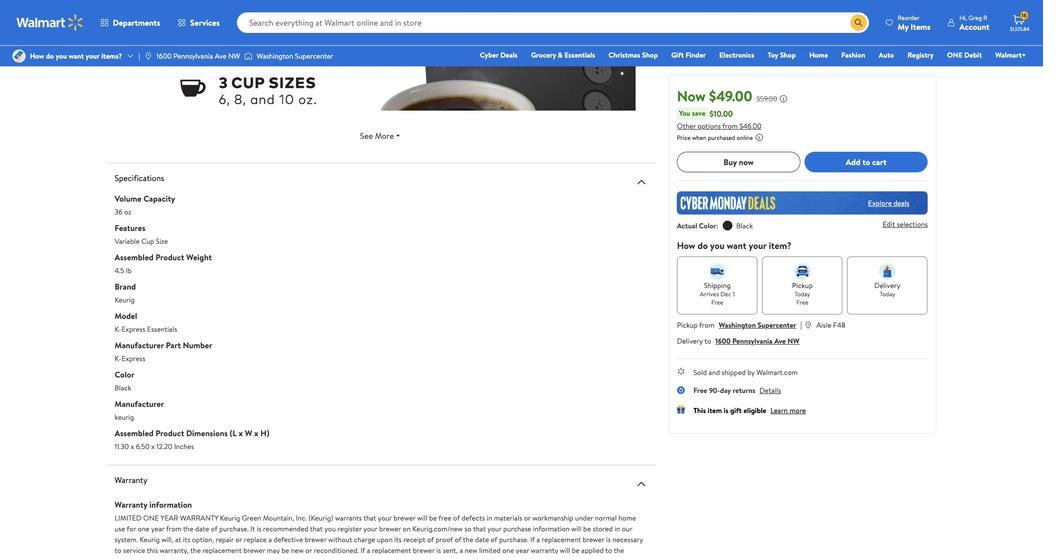 Task type: describe. For each thing, give the bounding box(es) containing it.
of down keurig.com/new
[[427, 535, 434, 546]]

home
[[809, 50, 828, 60]]

gift
[[671, 50, 684, 60]]

is left gift at the right bottom of page
[[724, 406, 729, 416]]

delivery to 1600 pennsylvania ave nw
[[677, 336, 800, 347]]

1 k- from the top
[[115, 325, 122, 335]]

option,
[[192, 535, 214, 546]]

volume capacity 36 oz features variable cup size assembled product weight 4.5 lb brand keurig model k-express essentials manufacturer part number k-express color black manufacturer keurig assembled product dimensions (l x w x h) 11.30 x 6.50 x 12.20 inches
[[115, 193, 269, 452]]

now
[[739, 157, 754, 168]]

$1,125.84
[[1010, 25, 1030, 32]]

be up keurig.com/new
[[429, 514, 437, 524]]

toy shop link
[[763, 49, 801, 61]]

0 horizontal spatial that
[[310, 525, 323, 535]]

buy now button
[[677, 152, 801, 173]]

1600 pennsylvania ave nw button
[[716, 336, 800, 347]]

0 vertical spatial 1600
[[157, 51, 172, 61]]

to right applied
[[606, 546, 612, 555]]

0 vertical spatial nw
[[228, 51, 240, 61]]

toy shop
[[768, 50, 796, 60]]

1600 pennsylvania ave nw
[[157, 51, 240, 61]]

sent,
[[443, 546, 458, 555]]

deals
[[894, 198, 910, 208]]

want for items?
[[69, 51, 84, 61]]

(keurig)
[[309, 514, 333, 524]]

aisle f48
[[817, 321, 846, 331]]

you
[[679, 108, 690, 119]]

(l
[[230, 428, 237, 440]]

greg
[[969, 13, 982, 22]]

hi, greg r account
[[960, 13, 990, 32]]

without
[[328, 535, 352, 546]]

0 horizontal spatial ave
[[215, 51, 227, 61]]

shipped
[[722, 368, 746, 378]]

warranty for warranty
[[115, 475, 147, 486]]

departments button
[[92, 10, 169, 35]]

deals
[[501, 50, 518, 60]]

see more
[[360, 130, 394, 142]]

price when purchased online
[[677, 133, 753, 142]]

of right free
[[453, 514, 460, 524]]

search icon image
[[855, 19, 863, 27]]

Walmart Site-Wide search field
[[237, 12, 869, 33]]

shipping arrives dec 1 free
[[700, 281, 735, 307]]

see more button
[[115, 126, 648, 146]]

details button
[[760, 386, 781, 396]]

essentials inside volume capacity 36 oz features variable cup size assembled product weight 4.5 lb brand keurig model k-express essentials manufacturer part number k-express color black manufacturer keurig assembled product dimensions (l x w x h) 11.30 x 6.50 x 12.20 inches
[[147, 325, 177, 335]]

1 vertical spatial in
[[615, 525, 620, 535]]

be down defective
[[282, 546, 289, 555]]

0 vertical spatial will
[[417, 514, 428, 524]]

walmart image
[[16, 14, 83, 31]]

36
[[115, 207, 123, 217]]

2 manufacturer from the top
[[115, 399, 164, 410]]

1 vertical spatial or
[[236, 535, 242, 546]]

defective
[[274, 535, 303, 546]]

fashion link
[[837, 49, 870, 61]]

delivery for to
[[677, 336, 703, 347]]

0 vertical spatial date
[[195, 525, 209, 535]]

explore deals link
[[864, 194, 914, 213]]

0 horizontal spatial |
[[139, 51, 140, 61]]

washington supercenter
[[257, 51, 334, 61]]

legal information image
[[755, 133, 764, 142]]

delivery today
[[875, 281, 901, 299]]

cart
[[872, 157, 887, 168]]

a down charge
[[367, 546, 370, 555]]

weight
[[186, 252, 212, 263]]

volume
[[115, 193, 142, 205]]

from inside warranty information limited one year warranty keurig green mountain, inc. (keurig) warrants that your brewer will be free of defects in materials or workmanship under normal home use for one year from the date of purchase. it is recommended that you register your brewer on keurig.com/new so that your purchase information will be stored in our system. keurig will, at its option, repair or replace a defective brewer without charge upon its receipt of proof of the date of purchase. if a replacement brewer is necessary to service this warranty, the replacement brewer may be new or reconditioned. if a replacement brewer is sent, a new limited one year warranty will be applied to
[[166, 525, 182, 535]]

one debit link
[[943, 49, 987, 61]]

to up and
[[705, 336, 711, 347]]

1 vertical spatial if
[[361, 546, 365, 555]]

pickup for pickup from washington supercenter |
[[677, 321, 698, 331]]

item
[[708, 406, 722, 416]]

2 vertical spatial the
[[190, 546, 201, 555]]

year
[[161, 514, 178, 524]]

lb
[[126, 266, 132, 276]]

0 vertical spatial information
[[149, 500, 192, 511]]

do for how do you want your item?
[[698, 240, 708, 252]]

2 vertical spatial keurig
[[140, 535, 160, 546]]

0 horizontal spatial in
[[487, 514, 492, 524]]

dimensions
[[186, 428, 228, 440]]

today for delivery
[[880, 290, 896, 299]]

brewer down (keurig)
[[305, 535, 327, 546]]

one inside warranty information limited one year warranty keurig green mountain, inc. (keurig) warrants that your brewer will be free of defects in materials or workmanship under normal home use for one year from the date of purchase. it is recommended that you register your brewer on keurig.com/new so that your purchase information will be stored in our system. keurig will, at its option, repair or replace a defective brewer without charge upon its receipt of proof of the date of purchase. if a replacement brewer is necessary to service this warranty, the replacement brewer may be new or reconditioned. if a replacement brewer is sent, a new limited one year warranty will be applied to
[[143, 514, 159, 524]]

learn more about strikethrough prices image
[[780, 95, 788, 103]]

for
[[127, 525, 136, 535]]

6.50
[[136, 442, 150, 452]]

explore
[[868, 198, 892, 208]]

r
[[984, 13, 988, 22]]

0 vertical spatial if
[[530, 535, 535, 546]]

1 vertical spatial nw
[[788, 336, 800, 347]]

debit
[[965, 50, 982, 60]]

at
[[175, 535, 181, 546]]

reorder
[[898, 13, 920, 22]]

1 vertical spatial year
[[516, 546, 529, 555]]

walmart+ link
[[991, 49, 1031, 61]]

edit selections button
[[883, 220, 928, 230]]

edit selections
[[883, 220, 928, 230]]

2 horizontal spatial keurig
[[220, 514, 240, 524]]

f48
[[833, 321, 846, 331]]

free inside pickup today free
[[797, 298, 809, 307]]

2 horizontal spatial replacement
[[542, 535, 581, 546]]

by
[[748, 368, 755, 378]]

actual
[[677, 221, 697, 231]]

Search search field
[[237, 12, 869, 33]]

gift
[[730, 406, 742, 416]]

x right 6.50
[[151, 442, 155, 452]]

our
[[622, 525, 633, 535]]

2 assembled from the top
[[115, 428, 154, 440]]

1 horizontal spatial that
[[364, 514, 376, 524]]

1 horizontal spatial information
[[533, 525, 570, 535]]

upon
[[377, 535, 393, 546]]

inc.
[[296, 514, 307, 524]]

auto
[[879, 50, 894, 60]]

other
[[677, 121, 696, 131]]

your left items?
[[86, 51, 100, 61]]

christmas shop
[[609, 50, 658, 60]]

my
[[898, 21, 909, 32]]

now $49.00
[[677, 86, 753, 106]]

details
[[760, 386, 781, 396]]

so
[[465, 525, 472, 535]]

0 vertical spatial supercenter
[[295, 51, 334, 61]]

to down system.
[[115, 546, 121, 555]]

1 vertical spatial will
[[572, 525, 582, 535]]

christmas
[[609, 50, 641, 60]]

warranty image
[[635, 479, 648, 491]]

brewer up upon
[[379, 525, 401, 535]]

1 new from the left
[[291, 546, 304, 555]]

home link
[[805, 49, 833, 61]]

0 horizontal spatial replacement
[[203, 546, 242, 555]]

repair
[[216, 535, 234, 546]]

proof
[[436, 535, 453, 546]]

gifting made easy image
[[677, 406, 685, 414]]

1 vertical spatial purchase.
[[499, 535, 529, 546]]

this
[[694, 406, 706, 416]]

1 its from the left
[[183, 535, 190, 546]]

one debit
[[947, 50, 982, 60]]

intent image for pickup image
[[794, 264, 811, 280]]

:
[[717, 221, 719, 231]]

is down stored
[[606, 535, 611, 546]]

0 vertical spatial one
[[138, 525, 149, 535]]

registry link
[[903, 49, 939, 61]]

0 vertical spatial pennsylvania
[[173, 51, 213, 61]]

a up may
[[269, 535, 272, 546]]

pickup today free
[[792, 281, 813, 307]]

90-
[[709, 386, 720, 396]]

this item is gift eligible learn more
[[694, 406, 806, 416]]

how for how do you want your items?
[[30, 51, 44, 61]]

$59.00
[[757, 94, 778, 104]]

 image for how
[[12, 49, 26, 63]]

normal
[[595, 514, 617, 524]]

brewer down replace
[[244, 546, 265, 555]]

item?
[[769, 240, 792, 252]]

see
[[360, 130, 373, 142]]



Task type: vqa. For each thing, say whether or not it's contained in the screenshot.
Departments
yes



Task type: locate. For each thing, give the bounding box(es) containing it.
0 vertical spatial pickup
[[792, 281, 813, 291]]

returns
[[733, 386, 756, 396]]

$49.00
[[709, 86, 753, 106]]

0 vertical spatial from
[[723, 121, 738, 131]]

new down defective
[[291, 546, 304, 555]]

actual color :
[[677, 221, 719, 231]]

1 warranty from the top
[[115, 475, 147, 486]]

product up 12.20
[[156, 428, 184, 440]]

black up how do you want your item?
[[737, 221, 753, 231]]

want left items?
[[69, 51, 84, 61]]

nw
[[228, 51, 240, 61], [788, 336, 800, 347]]

0 horizontal spatial one
[[138, 525, 149, 535]]

1 horizontal spatial ave
[[775, 336, 786, 347]]

0 vertical spatial manufacturer
[[115, 340, 164, 351]]

color right the 'actual'
[[699, 221, 717, 231]]

is down proof at the left of the page
[[437, 546, 441, 555]]

information down workmanship
[[533, 525, 570, 535]]

 image down departments
[[144, 52, 152, 60]]

specifications
[[115, 173, 164, 184]]

replacement down repair
[[203, 546, 242, 555]]

is
[[724, 406, 729, 416], [257, 525, 261, 535], [606, 535, 611, 546], [437, 546, 441, 555]]

you inside warranty information limited one year warranty keurig green mountain, inc. (keurig) warrants that your brewer will be free of defects in materials or workmanship under normal home use for one year from the date of purchase. it is recommended that you register your brewer on keurig.com/new so that your purchase information will be stored in our system. keurig will, at its option, repair or replace a defective brewer without charge upon its receipt of proof of the date of purchase. if a replacement brewer is necessary to service this warranty, the replacement brewer may be new or reconditioned. if a replacement brewer is sent, a new limited one year warranty will be applied to
[[325, 525, 336, 535]]

1 horizontal spatial you
[[325, 525, 336, 535]]

0 horizontal spatial free
[[694, 386, 707, 396]]

from inside pickup from washington supercenter |
[[700, 321, 715, 331]]

1 horizontal spatial new
[[465, 546, 478, 555]]

warranty up "limited"
[[115, 500, 147, 511]]

keurig.com/new
[[413, 525, 463, 535]]

1 shop from the left
[[642, 50, 658, 60]]

0 horizontal spatial year
[[151, 525, 165, 535]]

how for how do you want your item?
[[677, 240, 696, 252]]

use
[[115, 525, 125, 535]]

limited
[[115, 514, 142, 524]]

1 horizontal spatial delivery
[[875, 281, 901, 291]]

will down under
[[572, 525, 582, 535]]

explore deals
[[868, 198, 910, 208]]

one left year
[[143, 514, 159, 524]]

you down :
[[710, 240, 725, 252]]

replace
[[244, 535, 267, 546]]

1 horizontal spatial color
[[699, 221, 717, 231]]

1 vertical spatial washington
[[719, 321, 756, 331]]

arrives
[[700, 290, 719, 299]]

do for how do you want your items?
[[46, 51, 54, 61]]

electronics link
[[715, 49, 759, 61]]

one
[[138, 525, 149, 535], [503, 546, 514, 555]]

1 horizontal spatial pennsylvania
[[733, 336, 773, 347]]

0 horizontal spatial its
[[183, 535, 190, 546]]

of up sent,
[[455, 535, 462, 546]]

1 horizontal spatial essentials
[[565, 50, 595, 60]]

1600 down pickup from washington supercenter |
[[716, 336, 731, 347]]

save
[[692, 108, 706, 119]]

free inside shipping arrives dec 1 free
[[712, 298, 724, 307]]

of
[[453, 514, 460, 524], [211, 525, 218, 535], [427, 535, 434, 546], [455, 535, 462, 546], [491, 535, 498, 546]]

warranty information limited one year warranty keurig green mountain, inc. (keurig) warrants that your brewer will be free of defects in materials or workmanship under normal home use for one year from the date of purchase. it is recommended that you register your brewer on keurig.com/new so that your purchase information will be stored in our system. keurig will, at its option, repair or replace a defective brewer without charge upon its receipt of proof of the date of purchase. if a replacement brewer is necessary to service this warranty, the replacement brewer may be new or reconditioned. if a replacement brewer is sent, a new limited one year warranty will be applied to 
[[115, 500, 647, 555]]

x left 6.50
[[131, 442, 134, 452]]

1 horizontal spatial 1600
[[716, 336, 731, 347]]

or
[[524, 514, 531, 524], [236, 535, 242, 546], [305, 546, 312, 555]]

1 vertical spatial the
[[463, 535, 474, 546]]

you down (keurig)
[[325, 525, 336, 535]]

1 vertical spatial manufacturer
[[115, 399, 164, 410]]

inches
[[174, 442, 194, 452]]

color
[[699, 221, 717, 231], [115, 369, 134, 381]]

2 express from the top
[[122, 354, 145, 364]]

brewer up the on
[[394, 514, 416, 524]]

1 vertical spatial you
[[710, 240, 725, 252]]

2 horizontal spatial from
[[723, 121, 738, 131]]

brewer up applied
[[583, 535, 605, 546]]

be left applied
[[572, 546, 580, 555]]

the down so
[[463, 535, 474, 546]]

h)
[[260, 428, 269, 440]]

shop for toy shop
[[780, 50, 796, 60]]

1 vertical spatial supercenter
[[758, 321, 796, 331]]

warranty
[[531, 546, 558, 555]]

keurig
[[115, 413, 134, 423]]

1 horizontal spatial will
[[560, 546, 570, 555]]

1 vertical spatial pennsylvania
[[733, 336, 773, 347]]

green
[[242, 514, 261, 524]]

1
[[733, 290, 735, 299]]

4.5
[[115, 266, 124, 276]]

2 vertical spatial or
[[305, 546, 312, 555]]

nw down services popup button
[[228, 51, 240, 61]]

1 manufacturer from the top
[[115, 340, 164, 351]]

purchase. up repair
[[219, 525, 249, 535]]

to left cart at the top
[[863, 157, 871, 168]]

shipping
[[704, 281, 731, 291]]

2 horizontal spatial free
[[797, 298, 809, 307]]

one left debit
[[947, 50, 963, 60]]

2 its from the left
[[394, 535, 402, 546]]

1 today from the left
[[795, 290, 810, 299]]

intent image for delivery image
[[880, 264, 896, 280]]

you down 'walmart' image at top left
[[56, 51, 67, 61]]

purchased
[[708, 133, 736, 142]]

2 horizontal spatial that
[[473, 525, 486, 535]]

information up year
[[149, 500, 192, 511]]

if down charge
[[361, 546, 365, 555]]

edit
[[883, 220, 895, 230]]

1 express from the top
[[122, 325, 145, 335]]

assembled up 6.50
[[115, 428, 154, 440]]

0 horizontal spatial black
[[115, 383, 131, 394]]

pennsylvania down washington supercenter button
[[733, 336, 773, 347]]

ave down services
[[215, 51, 227, 61]]

size
[[156, 237, 168, 247]]

1 horizontal spatial  image
[[144, 52, 152, 60]]

cyber monday deals image
[[677, 192, 928, 215]]

 image for washington
[[244, 51, 253, 61]]

0 horizontal spatial supercenter
[[295, 51, 334, 61]]

keurig inside volume capacity 36 oz features variable cup size assembled product weight 4.5 lb brand keurig model k-express essentials manufacturer part number k-express color black manufacturer keurig assembled product dimensions (l x w x h) 11.30 x 6.50 x 12.20 inches
[[115, 295, 135, 306]]

essentials right &
[[565, 50, 595, 60]]

 image for 1600
[[144, 52, 152, 60]]

warranty for warranty information limited one year warranty keurig green mountain, inc. (keurig) warrants that your brewer will be free of defects in materials or workmanship under normal home use for one year from the date of purchase. it is recommended that you register your brewer on keurig.com/new so that your purchase information will be stored in our system. keurig will, at its option, repair or replace a defective brewer without charge upon its receipt of proof of the date of purchase. if a replacement brewer is necessary to service this warranty, the replacement brewer may be new or reconditioned. if a replacement brewer is sent, a new limited one year warranty will be applied to 
[[115, 500, 147, 511]]

how
[[30, 51, 44, 61], [677, 240, 696, 252]]

free down intent image for pickup
[[797, 298, 809, 307]]

x
[[239, 428, 243, 440], [254, 428, 258, 440], [131, 442, 134, 452], [151, 442, 155, 452]]

charge
[[354, 535, 375, 546]]

cup
[[141, 237, 154, 247]]

keurig down brand
[[115, 295, 135, 306]]

11.30
[[115, 442, 129, 452]]

black inside volume capacity 36 oz features variable cup size assembled product weight 4.5 lb brand keurig model k-express essentials manufacturer part number k-express color black manufacturer keurig assembled product dimensions (l x w x h) 11.30 x 6.50 x 12.20 inches
[[115, 383, 131, 394]]

color up keurig
[[115, 369, 134, 381]]

your up upon
[[378, 514, 392, 524]]

replacement up warranty
[[542, 535, 581, 546]]

1 horizontal spatial how
[[677, 240, 696, 252]]

options
[[698, 121, 721, 131]]

delivery down the intent image for delivery
[[875, 281, 901, 291]]

year up will,
[[151, 525, 165, 535]]

0 horizontal spatial washington
[[257, 51, 293, 61]]

1 horizontal spatial shop
[[780, 50, 796, 60]]

selections
[[897, 220, 928, 230]]

0 horizontal spatial new
[[291, 546, 304, 555]]

today inside pickup today free
[[795, 290, 810, 299]]

want left item? on the right
[[727, 240, 747, 252]]

1 vertical spatial do
[[698, 240, 708, 252]]

manufacturer down model
[[115, 340, 164, 351]]

product down size
[[156, 252, 184, 263]]

2 today from the left
[[880, 290, 896, 299]]

delivery
[[875, 281, 901, 291], [677, 336, 703, 347]]

1 vertical spatial express
[[122, 354, 145, 364]]

receipt
[[404, 535, 426, 546]]

that right warrants
[[364, 514, 376, 524]]

$46.00
[[740, 121, 762, 131]]

or up the purchase
[[524, 514, 531, 524]]

register
[[338, 525, 362, 535]]

the down the warranty
[[183, 525, 194, 535]]

your left item? on the right
[[749, 240, 767, 252]]

new left the limited
[[465, 546, 478, 555]]

reorder my items
[[898, 13, 931, 32]]

1 vertical spatial k-
[[115, 354, 122, 364]]

in left our
[[615, 525, 620, 535]]

0 vertical spatial how
[[30, 51, 44, 61]]

0 vertical spatial keurig
[[115, 295, 135, 306]]

be down under
[[583, 525, 591, 535]]

its right upon
[[394, 535, 402, 546]]

shop for christmas shop
[[642, 50, 658, 60]]

1 horizontal spatial or
[[305, 546, 312, 555]]

pennsylvania down services popup button
[[173, 51, 213, 61]]

2 new from the left
[[465, 546, 478, 555]]

0 horizontal spatial or
[[236, 535, 242, 546]]

1600
[[157, 51, 172, 61], [716, 336, 731, 347]]

2 horizontal spatial you
[[710, 240, 725, 252]]

you save $10.00 other options from $46.00
[[677, 108, 762, 131]]

cyber deals
[[480, 50, 518, 60]]

0 vertical spatial k-
[[115, 325, 122, 335]]

on
[[403, 525, 411, 535]]

16
[[1022, 11, 1027, 20]]

1600 down departments
[[157, 51, 172, 61]]

that down (keurig)
[[310, 525, 323, 535]]

sold
[[694, 368, 707, 378]]

or right repair
[[236, 535, 242, 546]]

brewer down receipt
[[413, 546, 435, 555]]

1 vertical spatial essentials
[[147, 325, 177, 335]]

of up the limited
[[491, 535, 498, 546]]

brand
[[115, 281, 136, 293]]

services button
[[169, 10, 229, 35]]

1 assembled from the top
[[115, 252, 154, 263]]

stored
[[593, 525, 613, 535]]

1 horizontal spatial its
[[394, 535, 402, 546]]

a up warranty
[[537, 535, 540, 546]]

1 horizontal spatial keurig
[[140, 535, 160, 546]]

be
[[429, 514, 437, 524], [583, 525, 591, 535], [282, 546, 289, 555], [572, 546, 580, 555]]

that right so
[[473, 525, 486, 535]]

shop right the toy
[[780, 50, 796, 60]]

supercenter inside pickup from washington supercenter |
[[758, 321, 796, 331]]

today for pickup
[[795, 290, 810, 299]]

fashion
[[842, 50, 866, 60]]

is right it
[[257, 525, 261, 535]]

warranty
[[180, 514, 218, 524]]

 image
[[12, 49, 26, 63], [244, 51, 253, 61], [144, 52, 152, 60]]

1 horizontal spatial today
[[880, 290, 896, 299]]

1 product from the top
[[156, 252, 184, 263]]

&
[[558, 50, 563, 60]]

or left reconditioned.
[[305, 546, 312, 555]]

1 horizontal spatial want
[[727, 240, 747, 252]]

add to cart
[[846, 157, 887, 168]]

0 horizontal spatial  image
[[12, 49, 26, 63]]

one right for
[[138, 525, 149, 535]]

manufacturer
[[115, 340, 164, 351], [115, 399, 164, 410]]

delivery for today
[[875, 281, 901, 291]]

0 vertical spatial the
[[183, 525, 194, 535]]

intent image for shipping image
[[709, 264, 726, 280]]

delivery up the sold
[[677, 336, 703, 347]]

of up repair
[[211, 525, 218, 535]]

capacity
[[143, 193, 175, 205]]

1 vertical spatial product
[[156, 428, 184, 440]]

1 vertical spatial warranty
[[115, 500, 147, 511]]

christmas shop link
[[604, 49, 663, 61]]

warranty
[[115, 475, 147, 486], [115, 500, 147, 511]]

2 shop from the left
[[780, 50, 796, 60]]

0 vertical spatial or
[[524, 514, 531, 524]]

from inside the you save $10.00 other options from $46.00
[[723, 121, 738, 131]]

recommended
[[263, 525, 309, 535]]

color inside volume capacity 36 oz features variable cup size assembled product weight 4.5 lb brand keurig model k-express essentials manufacturer part number k-express color black manufacturer keurig assembled product dimensions (l x w x h) 11.30 x 6.50 x 12.20 inches
[[115, 369, 134, 381]]

2 product from the top
[[156, 428, 184, 440]]

today inside delivery today
[[880, 290, 896, 299]]

warrants
[[335, 514, 362, 524]]

express
[[122, 325, 145, 335], [122, 354, 145, 364]]

2 horizontal spatial will
[[572, 525, 582, 535]]

0 vertical spatial warranty
[[115, 475, 147, 486]]

1 vertical spatial from
[[700, 321, 715, 331]]

1 horizontal spatial in
[[615, 525, 620, 535]]

0 vertical spatial do
[[46, 51, 54, 61]]

manufacturer up keurig
[[115, 399, 164, 410]]

2 vertical spatial you
[[325, 525, 336, 535]]

pickup up the sold
[[677, 321, 698, 331]]

0 vertical spatial black
[[737, 221, 753, 231]]

how down 'walmart' image at top left
[[30, 51, 44, 61]]

1 horizontal spatial purchase.
[[499, 535, 529, 546]]

limited
[[479, 546, 501, 555]]

1 horizontal spatial nw
[[788, 336, 800, 347]]

warranty down 11.30
[[115, 475, 147, 486]]

replacement down upon
[[372, 546, 411, 555]]

pickup for pickup today free
[[792, 281, 813, 291]]

if
[[530, 535, 535, 546], [361, 546, 365, 555]]

year down the purchase
[[516, 546, 529, 555]]

1 horizontal spatial one
[[503, 546, 514, 555]]

0 vertical spatial purchase.
[[219, 525, 249, 535]]

in right defects
[[487, 514, 492, 524]]

0 vertical spatial ave
[[215, 51, 227, 61]]

day
[[720, 386, 731, 396]]

service
[[123, 546, 145, 555]]

1 horizontal spatial free
[[712, 298, 724, 307]]

today down the intent image for delivery
[[880, 290, 896, 299]]

0 vertical spatial assembled
[[115, 252, 154, 263]]

2 horizontal spatial  image
[[244, 51, 253, 61]]

1 horizontal spatial date
[[475, 535, 489, 546]]

1 vertical spatial |
[[801, 319, 802, 331]]

1 vertical spatial color
[[115, 369, 134, 381]]

product
[[156, 252, 184, 263], [156, 428, 184, 440]]

a
[[269, 535, 272, 546], [537, 535, 540, 546], [367, 546, 370, 555], [460, 546, 463, 555]]

|
[[139, 51, 140, 61], [801, 319, 802, 331]]

want for item?
[[727, 240, 747, 252]]

walmart.com
[[757, 368, 798, 378]]

black
[[737, 221, 753, 231], [115, 383, 131, 394]]

1 horizontal spatial |
[[801, 319, 802, 331]]

you for how do you want your items?
[[56, 51, 67, 61]]

1 vertical spatial pickup
[[677, 321, 698, 331]]

0 vertical spatial year
[[151, 525, 165, 535]]

1 vertical spatial date
[[475, 535, 489, 546]]

a right sent,
[[460, 546, 463, 555]]

more
[[375, 130, 394, 142]]

warranty inside warranty information limited one year warranty keurig green mountain, inc. (keurig) warrants that your brewer will be free of defects in materials or workmanship under normal home use for one year from the date of purchase. it is recommended that you register your brewer on keurig.com/new so that your purchase information will be stored in our system. keurig will, at its option, repair or replace a defective brewer without charge upon its receipt of proof of the date of purchase. if a replacement brewer is necessary to service this warranty, the replacement brewer may be new or reconditioned. if a replacement brewer is sent, a new limited one year warranty will be applied to
[[115, 500, 147, 511]]

grocery & essentials
[[531, 50, 595, 60]]

sold and shipped by walmart.com
[[694, 368, 798, 378]]

1 horizontal spatial pickup
[[792, 281, 813, 291]]

0 vertical spatial want
[[69, 51, 84, 61]]

1 horizontal spatial if
[[530, 535, 535, 546]]

x right (l
[[239, 428, 243, 440]]

buy
[[724, 157, 737, 168]]

0 horizontal spatial do
[[46, 51, 54, 61]]

0 vertical spatial washington
[[257, 51, 293, 61]]

1 vertical spatial assembled
[[115, 428, 154, 440]]

your down materials
[[488, 525, 502, 535]]

from up the purchased
[[723, 121, 738, 131]]

0 horizontal spatial delivery
[[677, 336, 703, 347]]

 image down 'walmart' image at top left
[[12, 49, 26, 63]]

date up option,
[[195, 525, 209, 535]]

assembled up lb
[[115, 252, 154, 263]]

0 vertical spatial essentials
[[565, 50, 595, 60]]

x right w
[[254, 428, 258, 440]]

2 warranty from the top
[[115, 500, 147, 511]]

pickup inside pickup from washington supercenter |
[[677, 321, 698, 331]]

0 horizontal spatial pennsylvania
[[173, 51, 213, 61]]

free down shipping
[[712, 298, 724, 307]]

0 horizontal spatial nw
[[228, 51, 240, 61]]

that
[[364, 514, 376, 524], [310, 525, 323, 535], [473, 525, 486, 535]]

the down option,
[[190, 546, 201, 555]]

purchase. down the purchase
[[499, 535, 529, 546]]

specifications image
[[635, 176, 648, 189]]

washington inside pickup from washington supercenter |
[[719, 321, 756, 331]]

cyber deals link
[[475, 49, 522, 61]]

| left aisle on the bottom of page
[[801, 319, 802, 331]]

1 horizontal spatial replacement
[[372, 546, 411, 555]]

black up keurig
[[115, 383, 131, 394]]

will right warranty
[[560, 546, 570, 555]]

1 vertical spatial 1600
[[716, 336, 731, 347]]

its right 'at'
[[183, 535, 190, 546]]

free left 90-
[[694, 386, 707, 396]]

| right items?
[[139, 51, 140, 61]]

washington supercenter button
[[719, 321, 796, 331]]

2 k- from the top
[[115, 354, 122, 364]]

today down intent image for pickup
[[795, 290, 810, 299]]

0 horizontal spatial will
[[417, 514, 428, 524]]

learn
[[771, 406, 788, 416]]

you
[[56, 51, 67, 61], [710, 240, 725, 252], [325, 525, 336, 535]]

more
[[790, 406, 806, 416]]

your up charge
[[364, 525, 378, 535]]

0 vertical spatial one
[[947, 50, 963, 60]]

one inside one debit link
[[947, 50, 963, 60]]

you for how do you want your item?
[[710, 240, 725, 252]]

to
[[863, 157, 871, 168], [705, 336, 711, 347], [115, 546, 121, 555], [606, 546, 612, 555]]

pennsylvania
[[173, 51, 213, 61], [733, 336, 773, 347]]

date up the limited
[[475, 535, 489, 546]]

to inside button
[[863, 157, 871, 168]]



